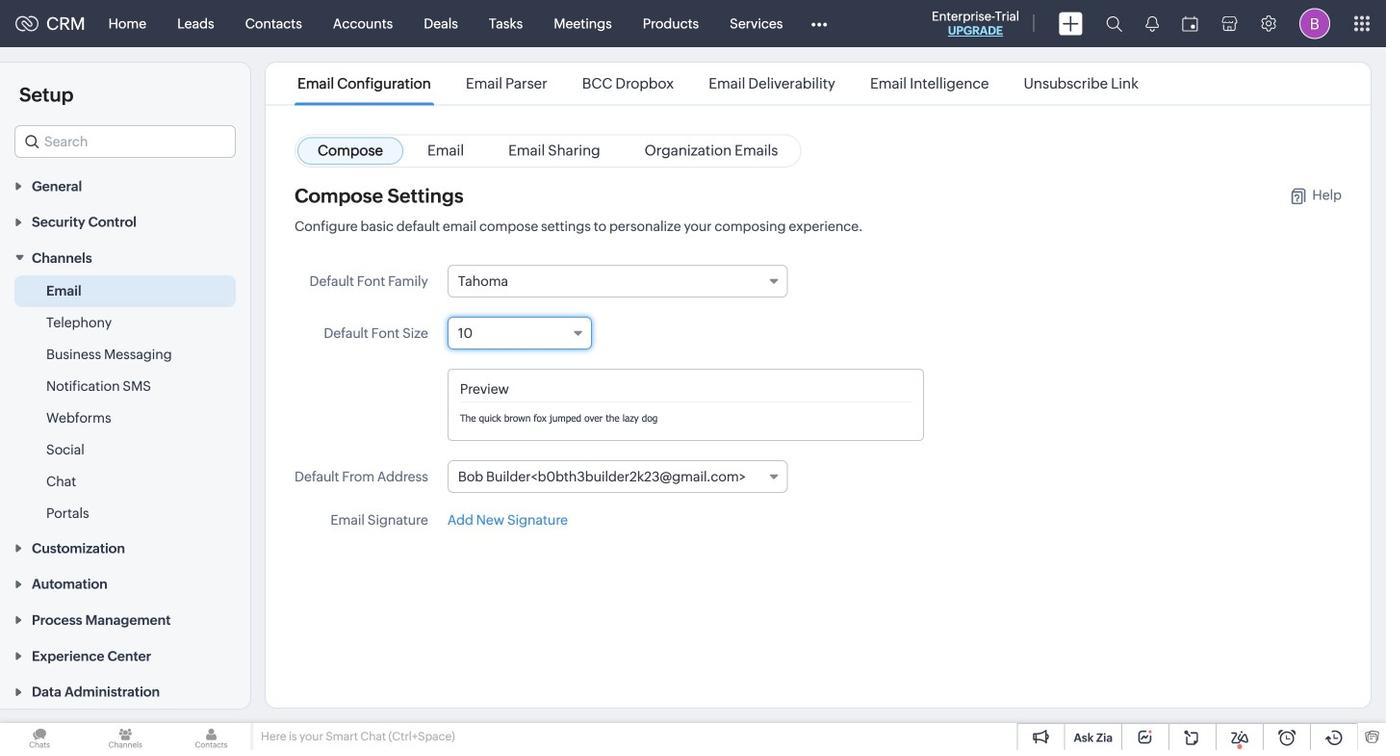 Task type: locate. For each thing, give the bounding box(es) containing it.
create menu element
[[1048, 0, 1095, 47]]

contacts image
[[172, 723, 251, 750]]

profile element
[[1288, 0, 1342, 47]]

region
[[0, 275, 250, 530]]

none field search
[[14, 125, 236, 158]]

signals image
[[1146, 15, 1159, 32]]

None field
[[14, 125, 236, 158], [448, 265, 788, 298], [448, 317, 592, 349], [448, 460, 788, 493], [448, 265, 788, 298], [448, 317, 592, 349], [448, 460, 788, 493]]

search image
[[1106, 15, 1123, 32]]

channels image
[[86, 723, 165, 750]]

signals element
[[1134, 0, 1171, 47]]

search element
[[1095, 0, 1134, 47]]

list
[[280, 63, 1156, 104]]



Task type: describe. For each thing, give the bounding box(es) containing it.
create menu image
[[1059, 12, 1083, 35]]

Search text field
[[15, 126, 235, 157]]

profile image
[[1300, 8, 1331, 39]]

calendar image
[[1182, 16, 1199, 31]]

Other Modules field
[[799, 8, 840, 39]]

logo image
[[15, 16, 39, 31]]

chats image
[[0, 723, 79, 750]]



